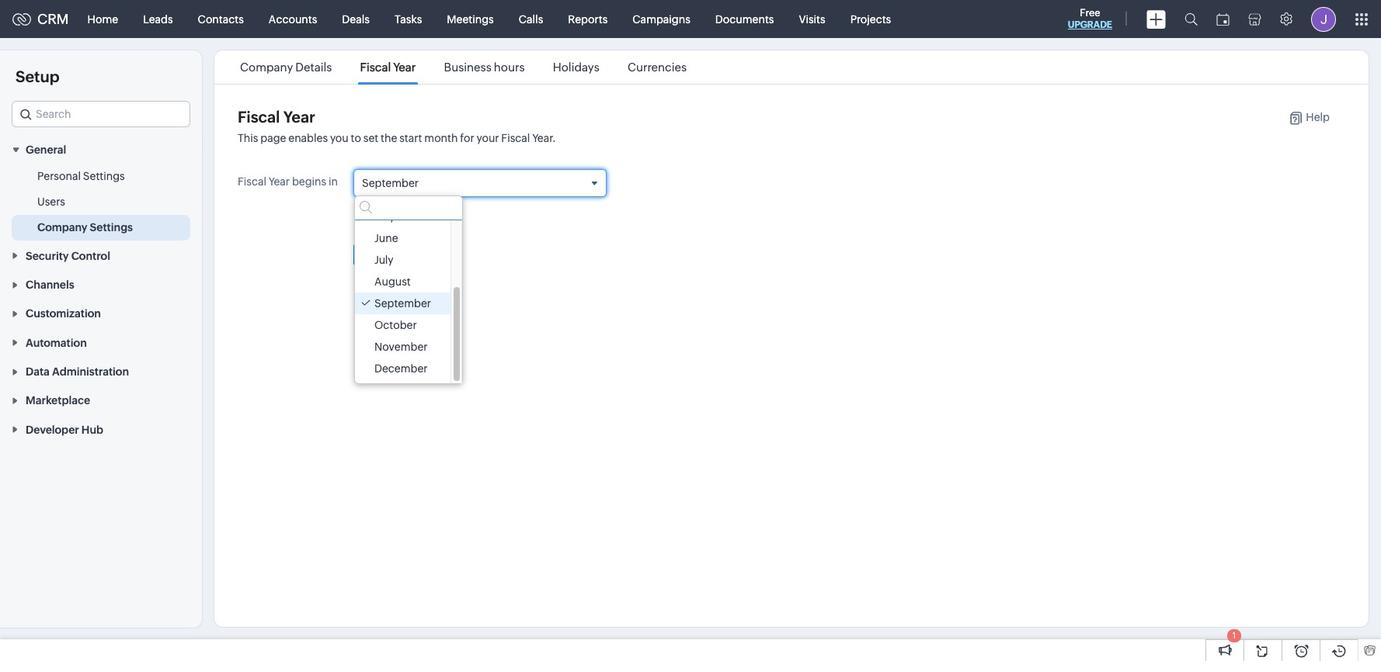 Task type: vqa. For each thing, say whether or not it's contained in the screenshot.
the top All
no



Task type: describe. For each thing, give the bounding box(es) containing it.
1 vertical spatial year
[[283, 108, 315, 126]]

setup
[[16, 68, 59, 85]]

developer hub button
[[0, 415, 202, 444]]

you
[[330, 132, 349, 144]]

help link
[[1273, 111, 1330, 125]]

november
[[374, 341, 428, 354]]

users
[[37, 196, 65, 208]]

fiscal down this
[[238, 176, 266, 188]]

data administration button
[[0, 357, 202, 386]]

security control button
[[0, 241, 202, 270]]

documents link
[[703, 0, 786, 38]]

free upgrade
[[1068, 7, 1112, 30]]

start
[[399, 132, 422, 144]]

holidays
[[553, 61, 600, 74]]

meetings
[[447, 13, 494, 25]]

2 vertical spatial year
[[269, 176, 290, 188]]

create menu element
[[1137, 0, 1175, 38]]

reports
[[568, 13, 608, 25]]

hub
[[81, 424, 103, 436]]

home link
[[75, 0, 131, 38]]

december
[[374, 363, 428, 375]]

deals link
[[330, 0, 382, 38]]

calls
[[519, 13, 543, 25]]

search image
[[1185, 12, 1198, 26]]

calls link
[[506, 0, 556, 38]]

profile image
[[1311, 7, 1336, 31]]

currencies link
[[625, 61, 689, 74]]

Search text field
[[12, 102, 190, 127]]

personal
[[37, 170, 81, 183]]

control
[[71, 250, 110, 262]]

reports link
[[556, 0, 620, 38]]

company details
[[240, 61, 332, 74]]

the
[[381, 132, 397, 144]]

channels
[[26, 279, 74, 291]]

general
[[26, 144, 66, 156]]

security control
[[26, 250, 110, 262]]

projects link
[[838, 0, 904, 38]]

for
[[460, 132, 474, 144]]

company for company details
[[240, 61, 293, 74]]

meetings link
[[434, 0, 506, 38]]

contacts
[[198, 13, 244, 25]]

begins
[[292, 176, 326, 188]]

september inside field
[[362, 177, 419, 190]]

july
[[374, 254, 394, 267]]

upgrade
[[1068, 19, 1112, 30]]

hours
[[494, 61, 525, 74]]

free
[[1080, 7, 1100, 19]]

0 vertical spatial year
[[393, 61, 416, 74]]

users link
[[37, 194, 65, 210]]

fiscal down deals
[[360, 61, 391, 74]]

general button
[[0, 135, 202, 164]]

settings for company settings
[[90, 222, 133, 234]]

administration
[[52, 366, 129, 378]]

deals
[[342, 13, 370, 25]]



Task type: locate. For each thing, give the bounding box(es) containing it.
create menu image
[[1147, 10, 1166, 28]]

None search field
[[355, 197, 462, 221]]

this
[[238, 132, 258, 144]]

business hours link
[[442, 61, 527, 74]]

logo image
[[12, 13, 31, 25]]

tasks
[[395, 13, 422, 25]]

fiscal year up page
[[238, 108, 315, 126]]

1 vertical spatial settings
[[90, 222, 133, 234]]

list containing company details
[[226, 50, 701, 84]]

in
[[329, 176, 338, 188]]

1 vertical spatial september
[[374, 298, 431, 310]]

help
[[1306, 111, 1330, 124]]

0 vertical spatial september
[[362, 177, 419, 190]]

company
[[240, 61, 293, 74], [37, 222, 87, 234]]

automation button
[[0, 328, 202, 357]]

personal settings
[[37, 170, 125, 183]]

settings
[[83, 170, 125, 183], [90, 222, 133, 234]]

security
[[26, 250, 69, 262]]

august
[[374, 276, 411, 288]]

1
[[1233, 632, 1236, 641]]

0 horizontal spatial company
[[37, 222, 87, 234]]

1 vertical spatial fiscal year
[[238, 108, 315, 126]]

0 vertical spatial fiscal year
[[360, 61, 416, 74]]

year down tasks link
[[393, 61, 416, 74]]

crm
[[37, 11, 69, 27]]

company inside general region
[[37, 222, 87, 234]]

search element
[[1175, 0, 1207, 38]]

company down users
[[37, 222, 87, 234]]

customization button
[[0, 299, 202, 328]]

personal settings link
[[37, 169, 125, 184]]

crm link
[[12, 11, 69, 27]]

campaigns link
[[620, 0, 703, 38]]

September field
[[354, 170, 606, 197]]

company details link
[[238, 61, 334, 74]]

business hours
[[444, 61, 525, 74]]

1 horizontal spatial fiscal year
[[360, 61, 416, 74]]

to
[[351, 132, 361, 144]]

enables
[[288, 132, 328, 144]]

your
[[477, 132, 499, 144]]

fiscal up this
[[238, 108, 280, 126]]

holidays link
[[550, 61, 602, 74]]

1 vertical spatial company
[[37, 222, 87, 234]]

company settings link
[[37, 220, 133, 236]]

list
[[226, 50, 701, 84]]

leads link
[[131, 0, 185, 38]]

0 horizontal spatial fiscal year
[[238, 108, 315, 126]]

developer
[[26, 424, 79, 436]]

october
[[374, 319, 417, 332]]

0 vertical spatial company
[[240, 61, 293, 74]]

developer hub
[[26, 424, 103, 436]]

year up enables
[[283, 108, 315, 126]]

june
[[374, 232, 398, 245]]

year
[[393, 61, 416, 74], [283, 108, 315, 126], [269, 176, 290, 188]]

accounts
[[269, 13, 317, 25]]

company left details
[[240, 61, 293, 74]]

this page enables you to set the start month for your fiscal year.
[[238, 132, 556, 144]]

automation
[[26, 337, 87, 349]]

settings for personal settings
[[83, 170, 125, 183]]

month
[[424, 132, 458, 144]]

leads
[[143, 13, 173, 25]]

fiscal
[[360, 61, 391, 74], [238, 108, 280, 126], [501, 132, 530, 144], [238, 176, 266, 188]]

september inside tree
[[374, 298, 431, 310]]

visits
[[799, 13, 825, 25]]

projects
[[850, 13, 891, 25]]

september up may
[[362, 177, 419, 190]]

documents
[[715, 13, 774, 25]]

business
[[444, 61, 491, 74]]

home
[[87, 13, 118, 25]]

calendar image
[[1216, 13, 1230, 25]]

channels button
[[0, 270, 202, 299]]

0 vertical spatial settings
[[83, 170, 125, 183]]

page
[[260, 132, 286, 144]]

fiscal year link
[[358, 61, 418, 74]]

fiscal right the your
[[501, 132, 530, 144]]

settings down general dropdown button at the top left
[[83, 170, 125, 183]]

tree containing may
[[355, 206, 462, 384]]

september up october
[[374, 298, 431, 310]]

fiscal year
[[360, 61, 416, 74], [238, 108, 315, 126]]

details
[[295, 61, 332, 74]]

settings inside company settings link
[[90, 222, 133, 234]]

company for company settings
[[37, 222, 87, 234]]

customization
[[26, 308, 101, 320]]

company settings
[[37, 222, 133, 234]]

marketplace button
[[0, 386, 202, 415]]

campaigns
[[633, 13, 690, 25]]

None field
[[12, 101, 190, 127]]

may
[[374, 211, 395, 223]]

data administration
[[26, 366, 129, 378]]

1 horizontal spatial company
[[240, 61, 293, 74]]

contacts link
[[185, 0, 256, 38]]

data
[[26, 366, 50, 378]]

set
[[363, 132, 378, 144]]

general region
[[0, 164, 202, 241]]

year left the begins
[[269, 176, 290, 188]]

tree
[[355, 206, 462, 384]]

september
[[362, 177, 419, 190], [374, 298, 431, 310]]

fiscal year begins in
[[238, 176, 338, 188]]

settings inside the personal settings link
[[83, 170, 125, 183]]

tasks link
[[382, 0, 434, 38]]

accounts link
[[256, 0, 330, 38]]

None submit
[[353, 242, 409, 267]]

marketplace
[[26, 395, 90, 407]]

fiscal year down tasks link
[[360, 61, 416, 74]]

settings up security control dropdown button
[[90, 222, 133, 234]]

currencies
[[628, 61, 687, 74]]

visits link
[[786, 0, 838, 38]]

profile element
[[1302, 0, 1345, 38]]

year.
[[532, 132, 556, 144]]



